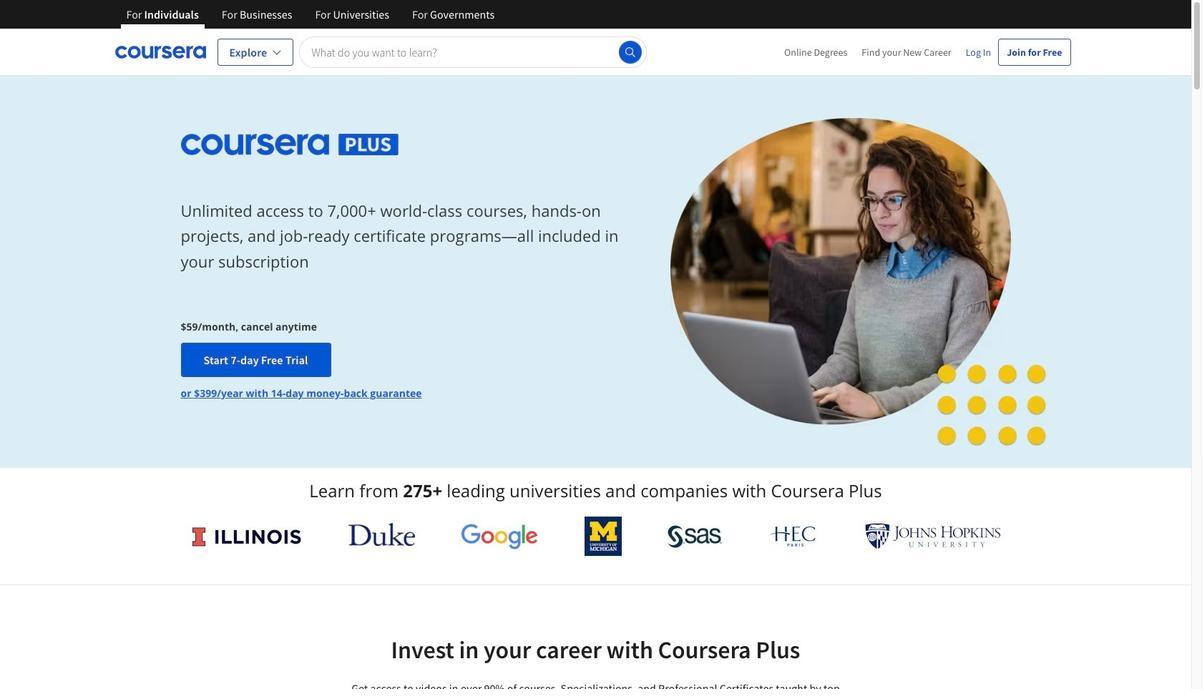 Task type: locate. For each thing, give the bounding box(es) containing it.
duke university image
[[349, 523, 415, 546]]

banner navigation
[[115, 0, 506, 39]]

google image
[[461, 523, 539, 550]]

coursera plus image
[[181, 134, 399, 155]]

university of michigan image
[[585, 517, 622, 556]]

coursera image
[[115, 40, 206, 63]]

None search field
[[300, 36, 647, 68]]



Task type: describe. For each thing, give the bounding box(es) containing it.
university of illinois at urbana-champaign image
[[191, 525, 302, 548]]

johns hopkins university image
[[865, 523, 1001, 550]]

What do you want to learn? text field
[[300, 36, 647, 68]]

hec paris image
[[769, 522, 819, 551]]

sas image
[[668, 525, 723, 548]]



Task type: vqa. For each thing, say whether or not it's contained in the screenshot.
"Online"
no



